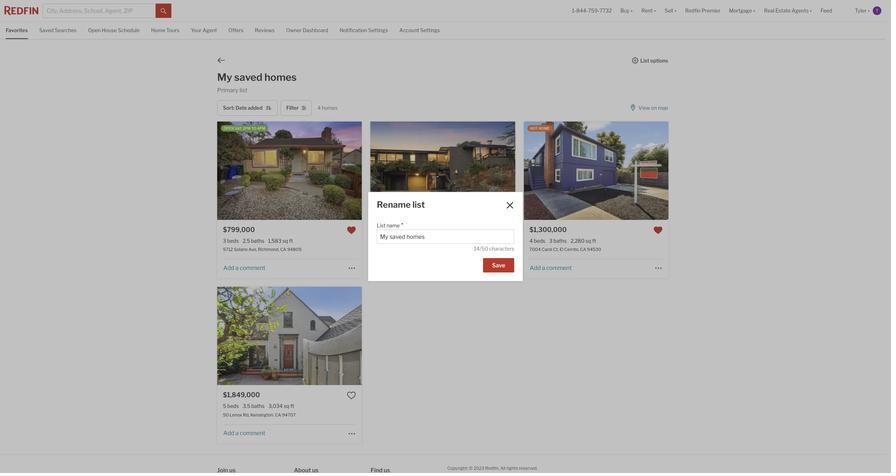 Task type: locate. For each thing, give the bounding box(es) containing it.
a down solano on the bottom
[[236, 265, 239, 272]]

baths up 5712 solano ave, richmond, ca 94805
[[251, 238, 264, 244]]

rename list element
[[377, 200, 497, 210]]

add
[[223, 265, 234, 272], [530, 265, 541, 272], [223, 430, 234, 437]]

ca down 3,034
[[275, 413, 281, 418]]

1 photo of 5712 solano ave, richmond, ca 94805 image from the left
[[73, 122, 217, 220]]

favorite button checkbox for $1,849,000
[[347, 391, 356, 401]]

my
[[217, 71, 232, 83]]

added
[[248, 105, 263, 111]]

ft up 94805 on the left
[[289, 238, 293, 244]]

owner dashboard
[[286, 27, 328, 33]]

add a comment down rd,
[[223, 430, 265, 437]]

0 vertical spatial 50
[[482, 246, 488, 252]]

comment down el at the right bottom
[[547, 265, 572, 272]]

rename list dialog
[[368, 192, 523, 281]]

1 horizontal spatial 4
[[376, 238, 380, 244]]

add a comment for $799,000
[[223, 265, 265, 272]]

ca down 1,583 sq ft at the left of the page
[[280, 247, 286, 253]]

a down lenox
[[236, 430, 239, 437]]

4 beds up 7004
[[530, 238, 546, 244]]

7732
[[600, 8, 612, 14]]

2 4 beds from the left
[[530, 238, 546, 244]]

open house schedule link
[[88, 22, 140, 38]]

14 / 50 characters
[[474, 246, 515, 252]]

2 settings from the left
[[421, 27, 440, 33]]

0 horizontal spatial favorite button image
[[500, 226, 510, 235]]

1-844-759-7732 link
[[572, 8, 612, 14]]

settings
[[368, 27, 388, 33], [421, 27, 440, 33]]

0 horizontal spatial settings
[[368, 27, 388, 33]]

add down 7004
[[530, 265, 541, 272]]

add a comment button for $799,000
[[223, 265, 266, 272]]

ft up '94530' at the right of page
[[593, 238, 596, 244]]

comment down rd,
[[240, 430, 265, 437]]

photo of 629 beloit ave, kensington, ca 94708 image
[[226, 122, 371, 220], [371, 122, 515, 220], [515, 122, 660, 220]]

ft up 94707
[[291, 404, 294, 410]]

4
[[318, 105, 321, 111], [376, 238, 380, 244], [530, 238, 533, 244]]

favorite button image for $1,649,000
[[500, 226, 510, 235]]

1 horizontal spatial favorite button image
[[654, 226, 663, 235]]

0 vertical spatial list
[[240, 87, 248, 94]]

0 horizontal spatial 4 beds
[[376, 238, 392, 244]]

redfin
[[686, 8, 701, 14]]

4 for $1,300,000
[[530, 238, 533, 244]]

0 horizontal spatial list
[[377, 223, 386, 229]]

4 down the list name
[[376, 238, 380, 244]]

1 horizontal spatial 3
[[550, 238, 553, 244]]

sq up '94530' at the right of page
[[586, 238, 591, 244]]

1 settings from the left
[[368, 27, 388, 33]]

50 down 5
[[223, 413, 229, 418]]

homes right filter popup button
[[322, 105, 338, 111]]

baths up el at the right bottom
[[554, 238, 567, 244]]

3 up carol
[[550, 238, 553, 244]]

add a comment for $1,849,000
[[223, 430, 265, 437]]

3.5 baths
[[243, 404, 265, 410]]

3 baths
[[550, 238, 567, 244]]

sq right 1,583
[[283, 238, 288, 244]]

3 beds
[[223, 238, 239, 244]]

to
[[251, 127, 256, 131]]

0 horizontal spatial homes
[[265, 71, 297, 83]]

0 vertical spatial favorite button image
[[347, 226, 356, 235]]

redfin.
[[486, 466, 500, 471]]

1 horizontal spatial list
[[413, 200, 425, 210]]

$799,000
[[223, 226, 255, 234]]

ft
[[289, 238, 293, 244], [439, 238, 443, 244], [593, 238, 596, 244], [291, 404, 294, 410]]

1 photo of 50 lenox rd, kensington, ca 94707 image from the left
[[73, 287, 217, 386]]

reviews link
[[255, 22, 275, 38]]

3
[[223, 238, 226, 244], [550, 238, 553, 244]]

view on map button
[[630, 100, 669, 116]]

sq
[[283, 238, 288, 244], [432, 238, 438, 244], [586, 238, 591, 244], [284, 404, 289, 410]]

ft right "2,335"
[[439, 238, 443, 244]]

4 for $1,649,000
[[376, 238, 380, 244]]

1 3 from the left
[[223, 238, 226, 244]]

map
[[658, 105, 668, 111]]

copyright: © 2023 redfin. all rights reserved.
[[448, 466, 538, 471]]

2
[[396, 238, 399, 244]]

list left the options
[[641, 57, 650, 64]]

list left name
[[377, 223, 386, 229]]

2 baths
[[396, 238, 413, 244]]

feed
[[821, 8, 833, 14]]

kensington,
[[251, 413, 274, 418]]

0 horizontal spatial 3
[[223, 238, 226, 244]]

sq up 94707
[[284, 404, 289, 410]]

baths right the 2
[[400, 238, 413, 244]]

notification settings link
[[340, 22, 388, 38]]

saved
[[234, 71, 263, 83]]

list inside button
[[641, 57, 650, 64]]

1 vertical spatial list
[[413, 200, 425, 210]]

ca for $799,000
[[280, 247, 286, 253]]

add a comment button down rd,
[[223, 430, 266, 437]]

3,034
[[269, 404, 283, 410]]

add for $1,300,000
[[530, 265, 541, 272]]

a
[[236, 265, 239, 272], [542, 265, 545, 272], [236, 430, 239, 437]]

4 beds for $1,649,000
[[376, 238, 392, 244]]

1 vertical spatial homes
[[322, 105, 338, 111]]

account settings link
[[400, 22, 440, 38]]

ca down 2,280 sq ft
[[580, 247, 586, 253]]

favorites link
[[6, 22, 28, 38]]

beds up '5712'
[[227, 238, 239, 244]]

beds
[[227, 238, 239, 244], [381, 238, 392, 244], [534, 238, 546, 244], [227, 404, 239, 410]]

2 favorite button image from the top
[[347, 391, 356, 401]]

favorite button image
[[347, 226, 356, 235], [347, 391, 356, 401]]

list
[[240, 87, 248, 94], [413, 200, 425, 210]]

settings right account at the left
[[421, 27, 440, 33]]

add down '5712'
[[223, 265, 234, 272]]

add a comment down solano on the bottom
[[223, 265, 265, 272]]

add a comment button down solano on the bottom
[[223, 265, 266, 272]]

3 up '5712'
[[223, 238, 226, 244]]

beds right 5
[[227, 404, 239, 410]]

beds left the 2
[[381, 238, 392, 244]]

settings for account settings
[[421, 27, 440, 33]]

ca
[[280, 247, 286, 253], [580, 247, 586, 253], [275, 413, 281, 418]]

add a comment button for $1,849,000
[[223, 430, 266, 437]]

759-
[[588, 8, 600, 14]]

a down carol
[[542, 265, 545, 272]]

1 favorite button image from the left
[[500, 226, 510, 235]]

sq right "2,335"
[[432, 238, 438, 244]]

photo of 50 lenox rd, kensington, ca 94707 image
[[73, 287, 217, 386], [217, 287, 362, 386], [362, 287, 507, 386]]

3 for 3 beds
[[223, 238, 226, 244]]

5712
[[223, 247, 233, 253]]

1 horizontal spatial 50
[[482, 246, 488, 252]]

0 vertical spatial list
[[641, 57, 650, 64]]

add a comment button
[[223, 265, 266, 272], [530, 265, 572, 272], [223, 430, 266, 437]]

schedule
[[118, 27, 140, 33]]

favorite button checkbox for $1,300,000
[[654, 226, 663, 235]]

list
[[641, 57, 650, 64], [377, 223, 386, 229]]

add down lenox
[[223, 430, 234, 437]]

1 vertical spatial list
[[377, 223, 386, 229]]

primary
[[217, 87, 238, 94]]

list for list name
[[377, 223, 386, 229]]

list inside dialog
[[377, 223, 386, 229]]

baths up 50 lenox rd, kensington, ca 94707
[[251, 404, 265, 410]]

characters
[[489, 246, 515, 252]]

comment for $799,000
[[240, 265, 265, 272]]

1 4 beds from the left
[[376, 238, 392, 244]]

favorite button image for $799,000
[[347, 226, 356, 235]]

1 horizontal spatial list
[[641, 57, 650, 64]]

agent
[[203, 27, 217, 33]]

1 favorite button image from the top
[[347, 226, 356, 235]]

open sat, 1pm to 4pm
[[224, 127, 265, 131]]

list options
[[641, 57, 668, 64]]

0 horizontal spatial list
[[240, 87, 248, 94]]

list name. required field. element
[[377, 219, 511, 230]]

comment down ave,
[[240, 265, 265, 272]]

searches
[[55, 27, 77, 33]]

photo of 5712 solano ave, richmond, ca 94805 image
[[73, 122, 217, 220], [217, 122, 362, 220], [362, 122, 507, 220]]

List name text field
[[380, 234, 511, 241]]

4 homes
[[318, 105, 338, 111]]

2,280
[[571, 238, 585, 244]]

list down saved
[[240, 87, 248, 94]]

settings right notification
[[368, 27, 388, 33]]

reviews
[[255, 27, 275, 33]]

1 vertical spatial favorite button image
[[347, 391, 356, 401]]

baths for $1,649,000
[[400, 238, 413, 244]]

2023
[[474, 466, 485, 471]]

ca for $1,849,000
[[275, 413, 281, 418]]

copyright:
[[448, 466, 468, 471]]

$1,849,000
[[223, 392, 260, 399]]

offers
[[229, 27, 244, 33]]

1 vertical spatial 50
[[223, 413, 229, 418]]

homes right saved
[[265, 71, 297, 83]]

4 beds left the 2
[[376, 238, 392, 244]]

comment
[[240, 265, 265, 272], [547, 265, 572, 272], [240, 430, 265, 437]]

0 vertical spatial homes
[[265, 71, 297, 83]]

3 for 3 baths
[[550, 238, 553, 244]]

1 horizontal spatial 4 beds
[[530, 238, 546, 244]]

0 horizontal spatial 50
[[223, 413, 229, 418]]

date
[[236, 105, 247, 111]]

a for $1,300,000
[[542, 265, 545, 272]]

4pm
[[257, 127, 265, 131]]

photo of 7004 carol ct, el cerrito, ca 94530 image
[[379, 122, 524, 220], [524, 122, 669, 220], [669, 122, 813, 220]]

richmond,
[[258, 247, 279, 253]]

1 horizontal spatial homes
[[322, 105, 338, 111]]

add for $1,849,000
[[223, 430, 234, 437]]

favorite button checkbox
[[347, 226, 356, 235], [654, 226, 663, 235], [347, 391, 356, 401]]

beds up 7004
[[534, 238, 546, 244]]

ave,
[[249, 247, 257, 253]]

2 horizontal spatial 4
[[530, 238, 533, 244]]

solano
[[234, 247, 248, 253]]

4 right filter popup button
[[318, 105, 321, 111]]

add a comment down carol
[[530, 265, 572, 272]]

dashboard
[[303, 27, 328, 33]]

comment for $1,300,000
[[547, 265, 572, 272]]

favorite button image
[[500, 226, 510, 235], [654, 226, 663, 235]]

2 photo of 5712 solano ave, richmond, ca 94805 image from the left
[[217, 122, 362, 220]]

owner dashboard link
[[286, 22, 328, 38]]

50 right 14
[[482, 246, 488, 252]]

1 horizontal spatial settings
[[421, 27, 440, 33]]

add a comment button down carol
[[530, 265, 572, 272]]

2 favorite button image from the left
[[654, 226, 663, 235]]

on
[[651, 105, 657, 111]]

beds for $1,649,000
[[381, 238, 392, 244]]

a for $799,000
[[236, 265, 239, 272]]

ft for $1,849,000
[[291, 404, 294, 410]]

add a comment
[[223, 265, 265, 272], [530, 265, 572, 272], [223, 430, 265, 437]]

4 up 7004
[[530, 238, 533, 244]]

list inside dialog
[[413, 200, 425, 210]]

list right rename
[[413, 200, 425, 210]]

2 3 from the left
[[550, 238, 553, 244]]

sort : date added
[[223, 105, 263, 111]]

add a comment for $1,300,000
[[530, 265, 572, 272]]

comment for $1,849,000
[[240, 430, 265, 437]]

saved searches link
[[39, 22, 77, 38]]

5712 solano ave, richmond, ca 94805
[[223, 247, 302, 253]]

2.5
[[243, 238, 250, 244]]



Task type: describe. For each thing, give the bounding box(es) containing it.
5 beds
[[223, 404, 239, 410]]

1-844-759-7732
[[572, 8, 612, 14]]

favorites
[[6, 27, 28, 33]]

3 photo of 5712 solano ave, richmond, ca 94805 image from the left
[[362, 122, 507, 220]]

my saved homes primary list
[[217, 71, 297, 94]]

cerrito,
[[565, 247, 579, 253]]

save button
[[483, 258, 515, 273]]

2 photo of 7004 carol ct, el cerrito, ca 94530 image from the left
[[524, 122, 669, 220]]

favorite button checkbox for $799,000
[[347, 226, 356, 235]]

home tours link
[[151, 22, 180, 38]]

2 photo of 50 lenox rd, kensington, ca 94707 image from the left
[[217, 287, 362, 386]]

a for $1,849,000
[[236, 430, 239, 437]]

7004
[[530, 247, 541, 253]]

5
[[223, 404, 226, 410]]

owner
[[286, 27, 302, 33]]

all
[[501, 466, 506, 471]]

rename list
[[377, 200, 425, 210]]

sq for $1,849,000
[[284, 404, 289, 410]]

3 photo of 629 beloit ave, kensington, ca 94708 image from the left
[[515, 122, 660, 220]]

favorite button image for $1,849,000
[[347, 391, 356, 401]]

2,280 sq ft
[[571, 238, 596, 244]]

1,583
[[268, 238, 282, 244]]

beds for $1,300,000
[[534, 238, 546, 244]]

el
[[560, 247, 564, 253]]

94530
[[587, 247, 602, 253]]

94805
[[287, 247, 302, 253]]

1pm
[[243, 127, 251, 131]]

add a comment button for $1,300,000
[[530, 265, 572, 272]]

reserved.
[[519, 466, 538, 471]]

your
[[191, 27, 202, 33]]

baths for $799,000
[[251, 238, 264, 244]]

3.5
[[243, 404, 250, 410]]

0 horizontal spatial 4
[[318, 105, 321, 111]]

redfin premier
[[686, 8, 721, 14]]

account
[[400, 27, 419, 33]]

saved searches
[[39, 27, 77, 33]]

view
[[639, 105, 650, 111]]

rd,
[[243, 413, 250, 418]]

favorite button image for $1,300,000
[[654, 226, 663, 235]]

2.5 baths
[[243, 238, 264, 244]]

submit search image
[[161, 8, 166, 14]]

:
[[234, 105, 235, 111]]

open
[[88, 27, 101, 33]]

name
[[387, 223, 400, 229]]

notification
[[340, 27, 367, 33]]

notification settings
[[340, 27, 388, 33]]

beds for $1,849,000
[[227, 404, 239, 410]]

1 photo of 629 beloit ave, kensington, ca 94708 image from the left
[[226, 122, 371, 220]]

rename
[[377, 200, 411, 210]]

844-
[[577, 8, 588, 14]]

ft for $799,000
[[289, 238, 293, 244]]

carol
[[542, 247, 553, 253]]

sort
[[223, 105, 234, 111]]

3 photo of 50 lenox rd, kensington, ca 94707 image from the left
[[362, 287, 507, 386]]

4 beds for $1,300,000
[[530, 238, 546, 244]]

hot home
[[530, 127, 550, 131]]

home
[[539, 127, 550, 131]]

$1,300,000
[[530, 226, 567, 234]]

open house schedule
[[88, 27, 140, 33]]

feed button
[[817, 0, 851, 21]]

2,335 sq ft
[[417, 238, 443, 244]]

beds for $799,000
[[227, 238, 239, 244]]

house
[[102, 27, 117, 33]]

sq for $1,300,000
[[586, 238, 591, 244]]

open
[[224, 127, 234, 131]]

saved
[[39, 27, 54, 33]]

your agent
[[191, 27, 217, 33]]

1-
[[572, 8, 577, 14]]

lenox
[[230, 413, 242, 418]]

50 lenox rd, kensington, ca 94707
[[223, 413, 296, 418]]

ct,
[[553, 247, 559, 253]]

tours
[[166, 27, 180, 33]]

add for $799,000
[[223, 265, 234, 272]]

list options button
[[632, 57, 669, 64]]

view on map
[[639, 105, 668, 111]]

premier
[[702, 8, 721, 14]]

City, Address, School, Agent, ZIP search field
[[43, 4, 156, 18]]

3 photo of 7004 carol ct, el cerrito, ca 94530 image from the left
[[669, 122, 813, 220]]

2 photo of 629 beloit ave, kensington, ca 94708 image from the left
[[371, 122, 515, 220]]

favorite button checkbox
[[500, 226, 510, 235]]

©
[[469, 466, 473, 471]]

1 photo of 7004 carol ct, el cerrito, ca 94530 image from the left
[[379, 122, 524, 220]]

list inside my saved homes primary list
[[240, 87, 248, 94]]

home tours
[[151, 27, 180, 33]]

1,583 sq ft
[[268, 238, 293, 244]]

sq for $1,649,000
[[432, 238, 438, 244]]

ft for $1,300,000
[[593, 238, 596, 244]]

user photo image
[[873, 6, 882, 15]]

your agent link
[[191, 22, 217, 38]]

account settings
[[400, 27, 440, 33]]

redfin premier button
[[681, 0, 725, 21]]

/
[[480, 246, 482, 252]]

baths for $1,300,000
[[554, 238, 567, 244]]

homes inside my saved homes primary list
[[265, 71, 297, 83]]

options
[[651, 57, 668, 64]]

settings for notification settings
[[368, 27, 388, 33]]

baths for $1,849,000
[[251, 404, 265, 410]]

rights
[[507, 466, 518, 471]]

list for list options
[[641, 57, 650, 64]]

hot
[[530, 127, 538, 131]]

ft for $1,649,000
[[439, 238, 443, 244]]

list name
[[377, 223, 400, 229]]

2,335
[[417, 238, 431, 244]]

50 inside rename list dialog
[[482, 246, 488, 252]]

sq for $799,000
[[283, 238, 288, 244]]



Task type: vqa. For each thing, say whether or not it's contained in the screenshot.
the topmost the for
no



